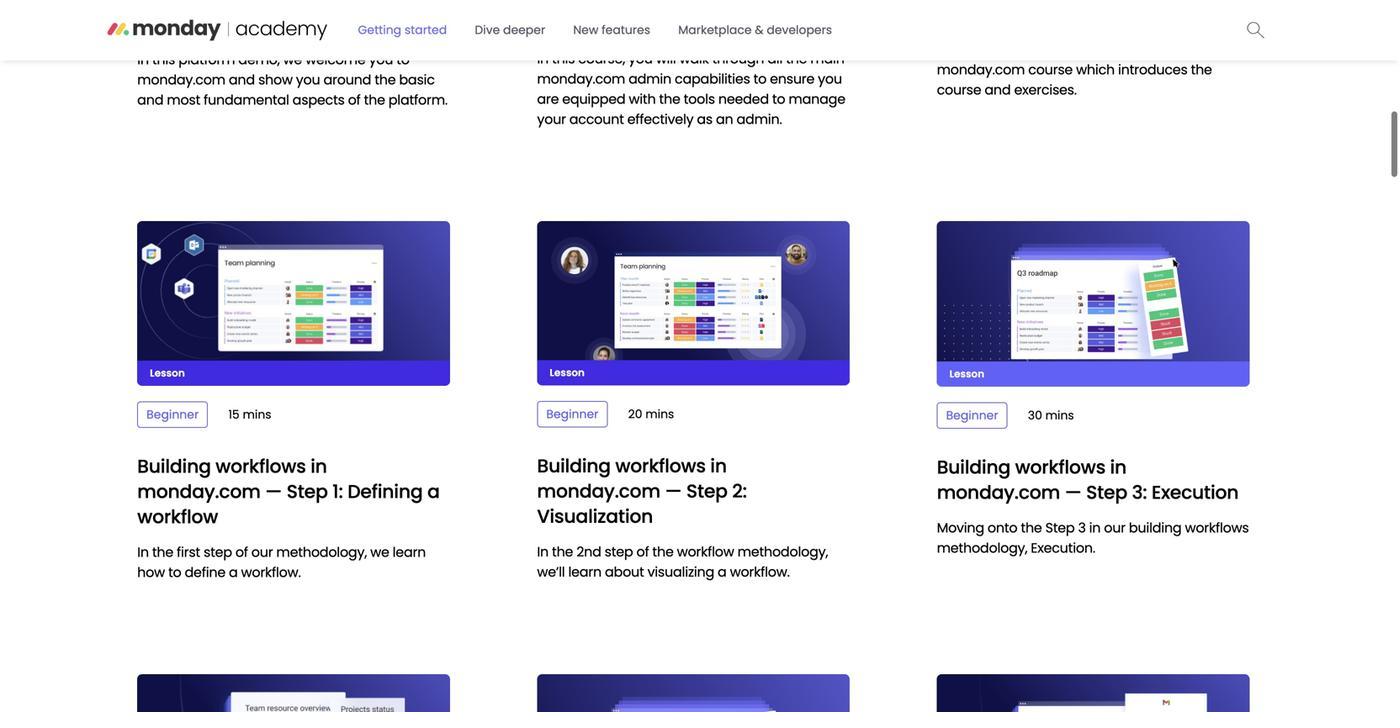 Task type: describe. For each thing, give the bounding box(es) containing it.
in inside moving onto the step 3 in our building workflows methodology, execution.
[[1089, 519, 1101, 538]]

1:
[[332, 479, 343, 505]]

needed
[[718, 90, 769, 108]]

methodology, inside the ​in the first step of our methodology, we learn how to define a workflow.
[[276, 543, 367, 562]]

most
[[167, 90, 200, 109]]

this for platform
[[152, 50, 175, 69]]

building workflows in monday.com — step 3: execution
[[937, 455, 1239, 506]]

workflow. for 2:
[[730, 563, 790, 582]]

methodology, inside in the 2nd step of the workflow methodology, we'll learn about visualizing a workflow.
[[738, 543, 828, 562]]

monday.com admins
[[537, 10, 735, 36]]

in this platform demo, we welcome you to monday.com and show you around the basic and most fundamental aspects of the platform.
[[137, 50, 448, 109]]

are
[[537, 90, 559, 108]]

first inside the ​in the first step of our methodology, we learn how to define a workflow.
[[177, 543, 200, 562]]

a for building workflows in monday.com — step 1: defining a workflow
[[229, 563, 238, 582]]

marketplace & developers
[[678, 22, 832, 38]]

new features link
[[563, 15, 661, 45]]

a inside building workflows in monday.com — step 1: defining a workflow
[[427, 479, 440, 505]]

an
[[716, 110, 733, 129]]

20 mins
[[628, 406, 674, 423]]

the right introduces on the top right of the page
[[1191, 60, 1212, 79]]

we inside in this platform demo, we welcome you to monday.com and show you around the basic and most fundamental aspects of the platform.
[[283, 50, 302, 69]]

monday.com inside the first lesson in the building workflows in monday.com course which introduces the course and exercises.
[[937, 60, 1025, 79]]

dive
[[475, 22, 500, 38]]

building inside the first lesson in the building workflows in monday.com course which introduces the course and exercises.
[[1075, 40, 1127, 59]]

which
[[1076, 60, 1115, 79]]

our inside moving onto the step 3 in our building workflows methodology, execution.
[[1104, 519, 1126, 538]]

this for monday.com
[[552, 49, 575, 68]]

academy logo image
[[106, 13, 344, 42]]

​in
[[137, 543, 149, 562]]

step inside moving onto the step 3 in our building workflows methodology, execution.
[[1046, 519, 1075, 538]]

— for 2:
[[665, 479, 682, 504]]

of for building workflows in monday.com — step 2: visualization
[[637, 543, 649, 562]]

execution
[[1152, 480, 1239, 506]]

— for 3:
[[1065, 480, 1082, 506]]

around
[[324, 70, 371, 89]]

mins for 2:
[[646, 406, 674, 423]]

demo
[[220, 11, 274, 37]]

the
[[937, 40, 961, 59]]

walk
[[679, 49, 709, 68]]

with
[[629, 90, 656, 108]]

the up "exercises."
[[1051, 40, 1072, 59]]

30 mins
[[1028, 408, 1074, 424]]

moving onto the step 3 in our building workflows methodology, execution.
[[937, 519, 1249, 558]]

workflow inside building workflows in monday.com — step 1: defining a workflow
[[137, 504, 218, 530]]

you up admin
[[629, 49, 653, 68]]

mins for 3:
[[1046, 408, 1074, 424]]

ensure
[[770, 69, 815, 88]]

in inside building workflows in monday.com — step 1: defining a workflow
[[311, 454, 327, 479]]

developers
[[767, 22, 832, 38]]

workflows for building workflows in monday.com — step 3: execution
[[1015, 455, 1106, 480]]

to down ensure
[[772, 90, 785, 108]]

moving
[[937, 519, 984, 538]]

platform demo
[[137, 11, 274, 37]]

in inside building workflows in monday.com — step 2: visualization
[[710, 453, 727, 479]]

effectively
[[627, 110, 694, 129]]

workflow inside in the 2nd step of the workflow methodology, we'll learn about visualizing a workflow.
[[677, 543, 734, 562]]

&
[[755, 22, 764, 38]]

in inside in the 2nd step of the workflow methodology, we'll learn about visualizing a workflow.
[[537, 543, 549, 562]]

building for building workflows in monday.com — step 2: visualization
[[537, 453, 611, 479]]

step for 2:
[[687, 479, 728, 504]]

platform
[[137, 11, 215, 37]]

aspects
[[293, 90, 345, 109]]

the up we'll
[[552, 543, 573, 562]]

workflows inside the first lesson in the building workflows in monday.com course which introduces the course and exercises.
[[1130, 40, 1194, 59]]

to up needed
[[754, 69, 767, 88]]

20
[[628, 406, 642, 423]]

started
[[405, 22, 447, 38]]

the left basic
[[375, 70, 396, 89]]

features
[[602, 22, 650, 38]]

will
[[656, 49, 676, 68]]

in for platform demo
[[137, 50, 149, 69]]

manage
[[789, 90, 846, 108]]

main
[[811, 49, 845, 68]]

demo,
[[238, 50, 280, 69]]

learn inside in the 2nd step of the workflow methodology, we'll learn about visualizing a workflow.
[[568, 563, 602, 582]]

your
[[537, 110, 566, 129]]

marketplace
[[678, 22, 752, 38]]

​in the first step of our methodology, we learn how to define a workflow.
[[137, 543, 426, 582]]

15 mins
[[228, 407, 271, 423]]

about
[[605, 563, 644, 582]]

in this course, you will walk through all the main monday.com admin capabilities to ensure you are equipped with the tools needed to manage your account effectively as an admin.
[[537, 49, 846, 129]]

all
[[768, 49, 783, 68]]

lesson for building workflows in monday.com — step 3: execution
[[950, 367, 985, 381]]

monday.com inside building workflows in monday.com — step 2: visualization
[[537, 479, 660, 504]]

how
[[137, 563, 165, 582]]

lesson
[[991, 40, 1032, 59]]

visualization
[[537, 504, 653, 530]]

show
[[258, 70, 293, 89]]

step for 1:
[[287, 479, 328, 505]]

the first lesson in the building workflows in monday.com course which introduces the course and exercises. link
[[937, 0, 1250, 100]]

3:
[[1132, 480, 1147, 506]]

platform
[[178, 50, 235, 69]]

dive deeper link
[[465, 15, 555, 45]]

capabilities
[[675, 69, 750, 88]]

we'll
[[537, 563, 565, 582]]

1 horizontal spatial course
[[1028, 60, 1073, 79]]

we inside the ​in the first step of our methodology, we learn how to define a workflow.
[[370, 543, 389, 562]]

monday.com up course,
[[537, 10, 660, 36]]

in for monday.com admins
[[537, 49, 549, 68]]

to inside the ​in the first step of our methodology, we learn how to define a workflow.
[[168, 563, 181, 582]]

admin.
[[737, 110, 782, 129]]

workflows for building workflows in monday.com — step 2: visualization
[[615, 453, 706, 479]]

search logo image
[[1247, 21, 1265, 38]]

monday.com inside building workflows in monday.com — step 3: execution
[[937, 480, 1060, 506]]

and inside the first lesson in the building workflows in monday.com course which introduces the course and exercises.
[[985, 80, 1011, 99]]

of inside in this platform demo, we welcome you to monday.com and show you around the basic and most fundamental aspects of the platform.
[[348, 90, 361, 109]]

beginner for building workflows in monday.com — step 3: execution
[[946, 408, 998, 424]]

0 horizontal spatial and
[[137, 90, 163, 109]]

15
[[228, 407, 240, 423]]

getting
[[358, 22, 401, 38]]

of for building workflows in monday.com — step 1: defining a workflow
[[235, 543, 248, 562]]

step for 3:
[[1086, 480, 1127, 506]]

first inside the first lesson in the building workflows in monday.com course which introduces the course and exercises.
[[964, 40, 987, 59]]

platform.
[[389, 90, 448, 109]]

a for building workflows in monday.com — step 2: visualization
[[718, 563, 727, 582]]



Task type: locate. For each thing, give the bounding box(es) containing it.
1 horizontal spatial we
[[370, 543, 389, 562]]

— for 1:
[[265, 479, 282, 505]]

building
[[1075, 40, 1127, 59], [537, 453, 611, 479], [137, 454, 211, 479], [937, 455, 1011, 480]]

getting started
[[358, 22, 447, 38]]

2 horizontal spatial a
[[718, 563, 727, 582]]

methodology, down 1:
[[276, 543, 367, 562]]

we
[[283, 50, 302, 69], [370, 543, 389, 562]]

a right "define"
[[229, 563, 238, 582]]

workflows for building workflows in monday.com — step 1: defining a workflow
[[216, 454, 306, 479]]

deeper
[[503, 22, 545, 38]]

new
[[573, 22, 599, 38]]

of inside the ​in the first step of our methodology, we learn how to define a workflow.
[[235, 543, 248, 562]]

lesson for building workflows in monday.com — step 1: defining a workflow
[[150, 366, 185, 380]]

0 horizontal spatial —
[[265, 479, 282, 505]]

execution.
[[1031, 539, 1095, 558]]

workflows inside building workflows in monday.com — step 3: execution
[[1015, 455, 1106, 480]]

2 horizontal spatial and
[[985, 80, 1011, 99]]

monday.com inside in this course, you will walk through all the main monday.com admin capabilities to ensure you are equipped with the tools needed to manage your account effectively as an admin.
[[537, 69, 625, 88]]

dive deeper
[[475, 22, 545, 38]]

tools
[[684, 90, 715, 108]]

building inside building workflows in monday.com — step 3: execution
[[937, 455, 1011, 480]]

this
[[552, 49, 575, 68], [152, 50, 175, 69]]

1 vertical spatial first
[[177, 543, 200, 562]]

— inside building workflows in monday.com — step 1: defining a workflow
[[265, 479, 282, 505]]

getting started link
[[348, 15, 457, 45]]

2nd
[[577, 543, 601, 562]]

0 vertical spatial we
[[283, 50, 302, 69]]

1 horizontal spatial workflow.
[[730, 563, 790, 582]]

new features
[[573, 22, 650, 38]]

welcome
[[305, 50, 366, 69]]

of inside in the 2nd step of the workflow methodology, we'll learn about visualizing a workflow.
[[637, 543, 649, 562]]

through
[[712, 49, 764, 68]]

workflow.
[[730, 563, 790, 582], [241, 563, 301, 582]]

step up about
[[605, 543, 633, 562]]

introduces
[[1118, 60, 1188, 79]]

in inside in this platform demo, we welcome you to monday.com and show you around the basic and most fundamental aspects of the platform.
[[137, 50, 149, 69]]

course,
[[578, 49, 625, 68]]

1 horizontal spatial learn
[[568, 563, 602, 582]]

step left '3:'
[[1086, 480, 1127, 506]]

first up "define"
[[177, 543, 200, 562]]

the up ensure
[[786, 49, 807, 68]]

monday.com up equipped
[[537, 69, 625, 88]]

1 vertical spatial we
[[370, 543, 389, 562]]

learn
[[393, 543, 426, 562], [568, 563, 602, 582]]

learn inside the ​in the first step of our methodology, we learn how to define a workflow.
[[393, 543, 426, 562]]

in down deeper
[[537, 49, 549, 68]]

1 horizontal spatial of
[[348, 90, 361, 109]]

1 horizontal spatial lesson
[[550, 366, 585, 380]]

1 horizontal spatial methodology,
[[738, 543, 828, 562]]

workflow. inside in the 2nd step of the workflow methodology, we'll learn about visualizing a workflow.
[[730, 563, 790, 582]]

2 horizontal spatial beginner
[[946, 408, 998, 424]]

this down the new
[[552, 49, 575, 68]]

1 horizontal spatial a
[[427, 479, 440, 505]]

account
[[569, 110, 624, 129]]

building for building workflows in monday.com — step 1: defining a workflow
[[137, 454, 211, 479]]

0 vertical spatial learn
[[393, 543, 426, 562]]

the up effectively
[[659, 90, 680, 108]]

monday.com inside building workflows in monday.com — step 1: defining a workflow
[[137, 479, 261, 505]]

1 horizontal spatial mins
[[646, 406, 674, 423]]

workflow. inside the ​in the first step of our methodology, we learn how to define a workflow.
[[241, 563, 301, 582]]

equipped
[[562, 90, 626, 108]]

fundamental
[[204, 90, 289, 109]]

beginner
[[546, 406, 599, 423], [147, 407, 199, 423], [946, 408, 998, 424]]

0 horizontal spatial learn
[[393, 543, 426, 562]]

— left the 2: in the bottom of the page
[[665, 479, 682, 504]]

1 horizontal spatial first
[[964, 40, 987, 59]]

and down lesson
[[985, 80, 1011, 99]]

1 horizontal spatial our
[[1104, 519, 1126, 538]]

— up the '3'
[[1065, 480, 1082, 506]]

a right defining
[[427, 479, 440, 505]]

0 horizontal spatial of
[[235, 543, 248, 562]]

methodology, down the 2: in the bottom of the page
[[738, 543, 828, 562]]

admin
[[629, 69, 671, 88]]

building workflows in monday.com — step 2: visualization
[[537, 453, 747, 530]]

monday.com
[[537, 10, 660, 36], [937, 60, 1025, 79], [537, 69, 625, 88], [137, 70, 225, 89], [537, 479, 660, 504], [137, 479, 261, 505], [937, 480, 1060, 506]]

course
[[1028, 60, 1073, 79], [937, 80, 981, 99]]

defining
[[348, 479, 423, 505]]

a
[[427, 479, 440, 505], [718, 563, 727, 582], [229, 563, 238, 582]]

lesson
[[550, 366, 585, 380], [150, 366, 185, 380], [950, 367, 985, 381]]

—
[[665, 479, 682, 504], [265, 479, 282, 505], [1065, 480, 1082, 506]]

learn down defining
[[393, 543, 426, 562]]

this inside in this course, you will walk through all the main monday.com admin capabilities to ensure you are equipped with the tools needed to manage your account effectively as an admin.
[[552, 49, 575, 68]]

first right the
[[964, 40, 987, 59]]

1 vertical spatial learn
[[568, 563, 602, 582]]

to up basic
[[396, 50, 410, 69]]

the first lesson in the building workflows in monday.com course which introduces the course and exercises.
[[937, 40, 1212, 99]]

course up "exercises."
[[1028, 60, 1073, 79]]

and left most
[[137, 90, 163, 109]]

1 horizontal spatial beginner
[[546, 406, 599, 423]]

monday.com up "define"
[[137, 479, 261, 505]]

building for building workflows in monday.com — step 3: execution
[[937, 455, 1011, 480]]

0 horizontal spatial a
[[229, 563, 238, 582]]

0 horizontal spatial workflow.
[[241, 563, 301, 582]]

a inside in the 2nd step of the workflow methodology, we'll learn about visualizing a workflow.
[[718, 563, 727, 582]]

workflow up visualizing in the bottom of the page
[[677, 543, 734, 562]]

1 horizontal spatial workflow
[[677, 543, 734, 562]]

and
[[229, 70, 255, 89], [985, 80, 1011, 99], [137, 90, 163, 109]]

workflow. right "define"
[[241, 563, 301, 582]]

workflows down 30 mins
[[1015, 455, 1106, 480]]

30
[[1028, 408, 1042, 424]]

1 horizontal spatial —
[[665, 479, 682, 504]]

3
[[1078, 519, 1086, 538]]

2 horizontal spatial methodology,
[[937, 539, 1028, 558]]

0 horizontal spatial first
[[177, 543, 200, 562]]

beginner for building workflows in monday.com — step 1: defining a workflow
[[147, 407, 199, 423]]

this down platform
[[152, 50, 175, 69]]

to right how
[[168, 563, 181, 582]]

our inside the ​in the first step of our methodology, we learn how to define a workflow.
[[251, 543, 273, 562]]

0 horizontal spatial beginner
[[147, 407, 199, 423]]

to inside in this platform demo, we welcome you to monday.com and show you around the basic and most fundamental aspects of the platform.
[[396, 50, 410, 69]]

building inside building workflows in monday.com — step 2: visualization
[[537, 453, 611, 479]]

step inside the ​in the first step of our methodology, we learn how to define a workflow.
[[204, 543, 232, 562]]

workflow. right visualizing in the bottom of the page
[[730, 563, 790, 582]]

define
[[185, 563, 225, 582]]

our right the '3'
[[1104, 519, 1126, 538]]

a right visualizing in the bottom of the page
[[718, 563, 727, 582]]

visualizing
[[648, 563, 714, 582]]

workflow up ​in
[[137, 504, 218, 530]]

0 vertical spatial first
[[964, 40, 987, 59]]

0 horizontal spatial workflow
[[137, 504, 218, 530]]

workflows down execution
[[1185, 519, 1249, 538]]

step up 'execution.'
[[1046, 519, 1075, 538]]

0 horizontal spatial mins
[[243, 407, 271, 423]]

— left 1:
[[265, 479, 282, 505]]

workflow
[[137, 504, 218, 530], [677, 543, 734, 562]]

you
[[629, 49, 653, 68], [369, 50, 393, 69], [818, 69, 842, 88], [296, 70, 320, 89]]

beginner left 20
[[546, 406, 599, 423]]

step for building workflows in monday.com — step 2: visualization
[[605, 543, 633, 562]]

2 horizontal spatial of
[[637, 543, 649, 562]]

in
[[537, 49, 549, 68], [137, 50, 149, 69], [537, 543, 549, 562]]

monday.com up most
[[137, 70, 225, 89]]

in inside building workflows in monday.com — step 3: execution
[[1110, 455, 1127, 480]]

— inside building workflows in monday.com — step 2: visualization
[[665, 479, 682, 504]]

0 horizontal spatial this
[[152, 50, 175, 69]]

step left 1:
[[287, 479, 328, 505]]

and up fundamental in the left of the page
[[229, 70, 255, 89]]

monday.com up the 2nd
[[537, 479, 660, 504]]

mins right 15
[[243, 407, 271, 423]]

mins right 20
[[646, 406, 674, 423]]

0 horizontal spatial step
[[204, 543, 232, 562]]

0 horizontal spatial our
[[251, 543, 273, 562]]

exercises.
[[1014, 80, 1077, 99]]

step inside in the 2nd step of the workflow methodology, we'll learn about visualizing a workflow.
[[605, 543, 633, 562]]

0 vertical spatial workflow
[[137, 504, 218, 530]]

methodology,
[[937, 539, 1028, 558], [738, 543, 828, 562], [276, 543, 367, 562]]

— inside building workflows in monday.com — step 3: execution
[[1065, 480, 1082, 506]]

you down getting
[[369, 50, 393, 69]]

workflow. for 1:
[[241, 563, 301, 582]]

1 horizontal spatial step
[[605, 543, 633, 562]]

building
[[1129, 519, 1182, 538]]

0 horizontal spatial we
[[283, 50, 302, 69]]

step inside building workflows in monday.com — step 1: defining a workflow
[[287, 479, 328, 505]]

the down around
[[364, 90, 385, 109]]

we up show
[[283, 50, 302, 69]]

building inside building workflows in monday.com — step 1: defining a workflow
[[137, 454, 211, 479]]

learn down the 2nd
[[568, 563, 602, 582]]

2 horizontal spatial lesson
[[950, 367, 985, 381]]

0 horizontal spatial lesson
[[150, 366, 185, 380]]

workflows inside building workflows in monday.com — step 1: defining a workflow
[[216, 454, 306, 479]]

basic
[[399, 70, 435, 89]]

methodology, inside moving onto the step 3 in our building workflows methodology, execution.
[[937, 539, 1028, 558]]

1 vertical spatial our
[[251, 543, 273, 562]]

monday.com up onto
[[937, 480, 1060, 506]]

1 horizontal spatial this
[[552, 49, 575, 68]]

the up visualizing in the bottom of the page
[[652, 543, 674, 562]]

the inside moving onto the step 3 in our building workflows methodology, execution.
[[1021, 519, 1042, 538]]

0 vertical spatial course
[[1028, 60, 1073, 79]]

the right onto
[[1021, 519, 1042, 538]]

mins for 1:
[[243, 407, 271, 423]]

step
[[605, 543, 633, 562], [204, 543, 232, 562]]

workflows inside moving onto the step 3 in our building workflows methodology, execution.
[[1185, 519, 1249, 538]]

step inside building workflows in monday.com — step 2: visualization
[[687, 479, 728, 504]]

2 horizontal spatial mins
[[1046, 408, 1074, 424]]

of up about
[[637, 543, 649, 562]]

step inside building workflows in monday.com — step 3: execution
[[1086, 480, 1127, 506]]

workflows down 15 mins
[[216, 454, 306, 479]]

this inside in this platform demo, we welcome you to monday.com and show you around the basic and most fundamental aspects of the platform.
[[152, 50, 175, 69]]

a inside the ​in the first step of our methodology, we learn how to define a workflow.
[[229, 563, 238, 582]]

in down platform
[[137, 50, 149, 69]]

0 horizontal spatial methodology,
[[276, 543, 367, 562]]

beginner for building workflows in monday.com — step 2: visualization
[[546, 406, 599, 423]]

workflows up introduces on the top right of the page
[[1130, 40, 1194, 59]]

our down building workflows in monday.com — step 1: defining a workflow
[[251, 543, 273, 562]]

mins
[[646, 406, 674, 423], [243, 407, 271, 423], [1046, 408, 1074, 424]]

methodology, down onto
[[937, 539, 1028, 558]]

0 horizontal spatial course
[[937, 80, 981, 99]]

workflows
[[1130, 40, 1194, 59], [615, 453, 706, 479], [216, 454, 306, 479], [1015, 455, 1106, 480], [1185, 519, 1249, 538]]

0 vertical spatial our
[[1104, 519, 1126, 538]]

building workflows in monday.com — step 1: defining a workflow
[[137, 454, 440, 530]]

admins
[[665, 10, 735, 36]]

beginner left "30"
[[946, 408, 998, 424]]

of down building workflows in monday.com — step 1: defining a workflow
[[235, 543, 248, 562]]

step for building workflows in monday.com — step 1: defining a workflow
[[204, 543, 232, 562]]

the inside the ​in the first step of our methodology, we learn how to define a workflow.
[[152, 543, 173, 562]]

1 horizontal spatial and
[[229, 70, 255, 89]]

1 vertical spatial workflow
[[677, 543, 734, 562]]

onto
[[988, 519, 1018, 538]]

we down defining
[[370, 543, 389, 562]]

workflows inside building workflows in monday.com — step 2: visualization
[[615, 453, 706, 479]]

marketplace & developers link
[[668, 15, 842, 45]]

mins right "30"
[[1046, 408, 1074, 424]]

the right ​in
[[152, 543, 173, 562]]

2 horizontal spatial —
[[1065, 480, 1082, 506]]

in the 2nd step of the workflow methodology, we'll learn about visualizing a workflow.
[[537, 543, 828, 582]]

2:
[[732, 479, 747, 504]]

to
[[396, 50, 410, 69], [754, 69, 767, 88], [772, 90, 785, 108], [168, 563, 181, 582]]

you down main
[[818, 69, 842, 88]]

workflows down "20 mins"
[[615, 453, 706, 479]]

beginner left 15
[[147, 407, 199, 423]]

in
[[1036, 40, 1047, 59], [1198, 40, 1209, 59], [710, 453, 727, 479], [311, 454, 327, 479], [1110, 455, 1127, 480], [1089, 519, 1101, 538]]

first
[[964, 40, 987, 59], [177, 543, 200, 562]]

of down around
[[348, 90, 361, 109]]

step left the 2: in the bottom of the page
[[687, 479, 728, 504]]

monday.com inside in this platform demo, we welcome you to monday.com and show you around the basic and most fundamental aspects of the platform.
[[137, 70, 225, 89]]

step up "define"
[[204, 543, 232, 562]]

you up "aspects"
[[296, 70, 320, 89]]

monday.com down lesson
[[937, 60, 1025, 79]]

in up we'll
[[537, 543, 549, 562]]

1 vertical spatial course
[[937, 80, 981, 99]]

course down the
[[937, 80, 981, 99]]

in inside in this course, you will walk through all the main monday.com admin capabilities to ensure you are equipped with the tools needed to manage your account effectively as an admin.
[[537, 49, 549, 68]]

as
[[697, 110, 713, 129]]

step
[[687, 479, 728, 504], [287, 479, 328, 505], [1086, 480, 1127, 506], [1046, 519, 1075, 538]]

lesson for building workflows in monday.com — step 2: visualization
[[550, 366, 585, 380]]



Task type: vqa. For each thing, say whether or not it's contained in the screenshot.
3
yes



